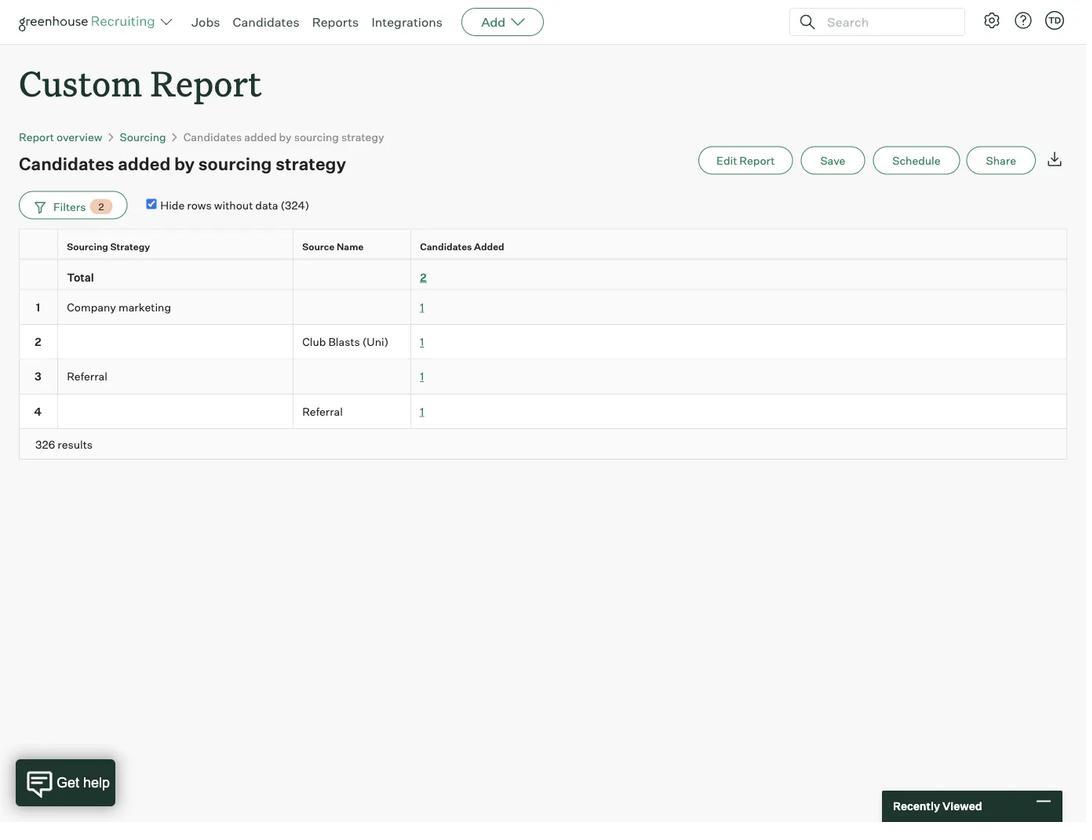 Task type: locate. For each thing, give the bounding box(es) containing it.
column header down filter icon
[[19, 230, 61, 264]]

1 1 link from the top
[[420, 300, 424, 314]]

1 link for 3
[[420, 370, 424, 383]]

source name column header
[[293, 230, 414, 264]]

total
[[67, 270, 94, 284]]

2 cell
[[19, 325, 58, 360]]

0 horizontal spatial referral
[[67, 370, 107, 383]]

1 vertical spatial added
[[118, 153, 171, 174]]

td
[[1048, 15, 1061, 26]]

table containing total
[[19, 229, 1067, 460]]

total column header
[[58, 260, 293, 289]]

3
[[35, 370, 41, 383]]

candidates added by sourcing strategy up hide
[[19, 153, 346, 174]]

2 horizontal spatial report
[[739, 154, 775, 167]]

save button
[[801, 146, 865, 175]]

strategy
[[341, 130, 384, 144], [276, 153, 346, 174]]

without
[[214, 198, 253, 212]]

by up hide
[[174, 153, 195, 174]]

6 row from the top
[[19, 395, 1067, 429]]

(uni)
[[362, 335, 389, 349]]

table
[[19, 229, 1067, 460]]

edit report link
[[698, 146, 793, 175]]

1 horizontal spatial 2
[[98, 201, 104, 212]]

2 1 link from the top
[[420, 335, 424, 349]]

1 vertical spatial report
[[19, 130, 54, 144]]

added up data
[[244, 130, 277, 144]]

0 horizontal spatial added
[[118, 153, 171, 174]]

report
[[150, 60, 262, 106], [19, 130, 54, 144], [739, 154, 775, 167]]

1 cell
[[19, 290, 58, 325]]

0 vertical spatial report
[[150, 60, 262, 106]]

row group
[[19, 290, 1067, 429]]

1 vertical spatial sourcing
[[67, 241, 108, 253]]

by up (324)
[[279, 130, 292, 144]]

by
[[279, 130, 292, 144], [174, 153, 195, 174]]

2 link
[[420, 270, 427, 284]]

sourcing strategy column header
[[58, 230, 297, 264]]

0 vertical spatial sourcing
[[294, 130, 339, 144]]

add button
[[462, 8, 544, 36]]

row group containing 1
[[19, 290, 1067, 429]]

0 vertical spatial by
[[279, 130, 292, 144]]

jobs link
[[191, 14, 220, 30]]

edit report
[[716, 154, 775, 167]]

2 down candidates added
[[420, 270, 427, 284]]

row containing total
[[19, 259, 1067, 290]]

referral
[[67, 370, 107, 383], [302, 405, 343, 418]]

0 horizontal spatial report
[[19, 130, 54, 144]]

report right edit
[[739, 154, 775, 167]]

sourcing for sourcing strategy
[[67, 241, 108, 253]]

custom
[[19, 60, 142, 106]]

1 link
[[420, 300, 424, 314], [420, 335, 424, 349], [420, 370, 424, 383], [420, 405, 424, 418]]

1
[[36, 300, 40, 314], [420, 300, 424, 314], [420, 335, 424, 349], [420, 370, 424, 383], [420, 405, 424, 418]]

1 for 2
[[420, 335, 424, 349]]

integrations link
[[371, 14, 443, 30]]

report overview
[[19, 130, 102, 144]]

candidates up rows
[[183, 130, 242, 144]]

0 horizontal spatial by
[[174, 153, 195, 174]]

2
[[98, 201, 104, 212], [420, 270, 427, 284], [35, 335, 41, 349]]

2 vertical spatial 2
[[35, 335, 41, 349]]

column header
[[19, 230, 61, 264], [19, 260, 58, 289], [293, 260, 411, 289]]

1 horizontal spatial sourcing
[[294, 130, 339, 144]]

326
[[35, 438, 55, 451]]

cell
[[293, 290, 411, 325], [58, 325, 293, 360], [293, 360, 411, 395], [58, 395, 293, 429]]

report left overview
[[19, 130, 54, 144]]

candidates added
[[420, 241, 504, 253]]

1 horizontal spatial report
[[150, 60, 262, 106]]

source
[[302, 241, 335, 253]]

row
[[19, 229, 1067, 264], [19, 259, 1067, 290], [19, 290, 1067, 325], [19, 325, 1067, 360], [19, 360, 1067, 395], [19, 395, 1067, 429]]

report for edit report
[[739, 154, 775, 167]]

row containing 2
[[19, 325, 1067, 360]]

2 down 1 cell
[[35, 335, 41, 349]]

3 1 link from the top
[[420, 370, 424, 383]]

greenhouse recruiting image
[[19, 13, 160, 31]]

2 vertical spatial report
[[739, 154, 775, 167]]

1 vertical spatial by
[[174, 153, 195, 174]]

column header up 1 cell
[[19, 260, 58, 289]]

added down sourcing link
[[118, 153, 171, 174]]

candidates added by sourcing strategy link
[[183, 130, 384, 144]]

(324)
[[281, 198, 309, 212]]

sourcing up hide rows without data (324)
[[198, 153, 272, 174]]

1 horizontal spatial added
[[244, 130, 277, 144]]

1 horizontal spatial sourcing
[[120, 130, 166, 144]]

sourcing inside column header
[[67, 241, 108, 253]]

filter image
[[32, 200, 46, 213]]

Search text field
[[823, 11, 950, 33]]

2 row from the top
[[19, 259, 1067, 290]]

candidates added by sourcing strategy up (324)
[[183, 130, 384, 144]]

1 for 1
[[420, 300, 424, 314]]

1 vertical spatial 2
[[420, 270, 427, 284]]

candidates added by sourcing strategy
[[183, 130, 384, 144], [19, 153, 346, 174]]

4 1 link from the top
[[420, 405, 424, 418]]

share
[[986, 154, 1016, 167]]

3 cell
[[19, 360, 58, 395]]

5 row from the top
[[19, 360, 1067, 395]]

sourcing down custom report
[[120, 130, 166, 144]]

reports
[[312, 14, 359, 30]]

1 vertical spatial candidates added by sourcing strategy
[[19, 153, 346, 174]]

sourcing up (324)
[[294, 130, 339, 144]]

referral right 3 cell at the left top
[[67, 370, 107, 383]]

0 vertical spatial sourcing
[[120, 130, 166, 144]]

1 row from the top
[[19, 229, 1067, 264]]

1 horizontal spatial referral
[[302, 405, 343, 418]]

blasts
[[328, 335, 360, 349]]

viewed
[[942, 800, 982, 813]]

2 right filters
[[98, 201, 104, 212]]

candidates
[[233, 14, 299, 30], [183, 130, 242, 144], [19, 153, 114, 174], [420, 241, 472, 253]]

sourcing up total
[[67, 241, 108, 253]]

1 link for 2
[[420, 335, 424, 349]]

recently
[[893, 800, 940, 813]]

add
[[481, 14, 505, 30]]

2 inside 'cell'
[[35, 335, 41, 349]]

0 horizontal spatial sourcing
[[67, 241, 108, 253]]

sourcing
[[294, 130, 339, 144], [198, 153, 272, 174]]

club
[[302, 335, 326, 349]]

4 row from the top
[[19, 325, 1067, 360]]

2 horizontal spatial 2
[[420, 270, 427, 284]]

0 horizontal spatial 2
[[35, 335, 41, 349]]

integrations
[[371, 14, 443, 30]]

report down jobs link
[[150, 60, 262, 106]]

download image
[[1045, 150, 1064, 168]]

row containing 1
[[19, 290, 1067, 325]]

referral down club
[[302, 405, 343, 418]]

4 cell
[[19, 395, 58, 429]]

1 vertical spatial referral
[[302, 405, 343, 418]]

3 row from the top
[[19, 290, 1067, 325]]

1 vertical spatial sourcing
[[198, 153, 272, 174]]

sourcing
[[120, 130, 166, 144], [67, 241, 108, 253]]

added
[[244, 130, 277, 144], [118, 153, 171, 174]]



Task type: describe. For each thing, give the bounding box(es) containing it.
results
[[58, 438, 93, 451]]

sourcing link
[[120, 130, 166, 144]]

candidates link
[[233, 14, 299, 30]]

candidates up 2 link
[[420, 241, 472, 253]]

4
[[34, 405, 42, 418]]

326 results
[[35, 438, 93, 451]]

1 for 4
[[420, 405, 424, 418]]

1 vertical spatial strategy
[[276, 153, 346, 174]]

custom report
[[19, 60, 262, 106]]

schedule
[[892, 154, 941, 167]]

save and schedule this report to revisit it! element
[[801, 146, 873, 175]]

club blasts (uni)
[[302, 335, 389, 349]]

row containing sourcing strategy
[[19, 229, 1067, 264]]

row containing 3
[[19, 360, 1067, 395]]

row containing 4
[[19, 395, 1067, 429]]

company marketing
[[67, 300, 171, 314]]

1 link for 1
[[420, 300, 424, 314]]

configure image
[[982, 11, 1001, 30]]

schedule button
[[873, 146, 960, 175]]

rows
[[187, 198, 212, 212]]

sourcing strategy
[[67, 241, 150, 253]]

td button
[[1042, 8, 1067, 33]]

2 for 2 link
[[420, 270, 427, 284]]

Hide rows without data (324) checkbox
[[146, 199, 156, 209]]

td button
[[1045, 11, 1064, 30]]

marketing
[[118, 300, 171, 314]]

0 vertical spatial 2
[[98, 201, 104, 212]]

2 for 2 'cell'
[[35, 335, 41, 349]]

sourcing for sourcing
[[120, 130, 166, 144]]

1 inside cell
[[36, 300, 40, 314]]

1 link for 4
[[420, 405, 424, 418]]

0 vertical spatial referral
[[67, 370, 107, 383]]

added
[[474, 241, 504, 253]]

candidates right jobs
[[233, 14, 299, 30]]

filters
[[53, 200, 86, 213]]

hide rows without data (324)
[[160, 198, 309, 212]]

jobs
[[191, 14, 220, 30]]

recently viewed
[[893, 800, 982, 813]]

0 vertical spatial strategy
[[341, 130, 384, 144]]

column header for total column header
[[19, 260, 58, 289]]

strategy
[[110, 241, 150, 253]]

hide
[[160, 198, 185, 212]]

reports link
[[312, 14, 359, 30]]

0 horizontal spatial sourcing
[[198, 153, 272, 174]]

name
[[337, 241, 364, 253]]

candidates down report overview link
[[19, 153, 114, 174]]

column header for sourcing strategy column header
[[19, 230, 61, 264]]

save
[[820, 154, 845, 167]]

1 horizontal spatial by
[[279, 130, 292, 144]]

1 for 3
[[420, 370, 424, 383]]

report overview link
[[19, 130, 102, 144]]

company
[[67, 300, 116, 314]]

data
[[255, 198, 278, 212]]

source name
[[302, 241, 364, 253]]

share button
[[966, 146, 1036, 175]]

0 vertical spatial candidates added by sourcing strategy
[[183, 130, 384, 144]]

report for custom report
[[150, 60, 262, 106]]

column header down name
[[293, 260, 411, 289]]

0 vertical spatial added
[[244, 130, 277, 144]]

overview
[[57, 130, 102, 144]]

edit
[[716, 154, 737, 167]]



Task type: vqa. For each thing, say whether or not it's contained in the screenshot.
second '1' link from the bottom
yes



